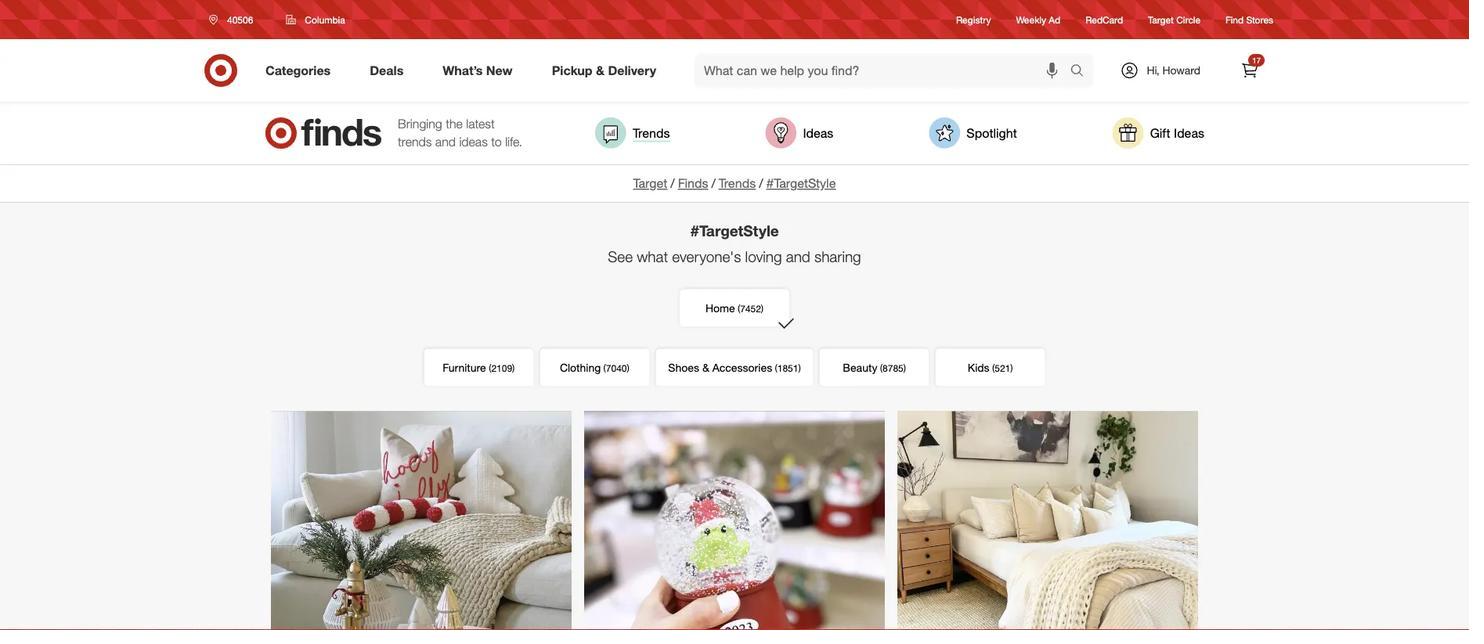 Task type: vqa. For each thing, say whether or not it's contained in the screenshot.
Beauty ( 8785 )
yes



Task type: locate. For each thing, give the bounding box(es) containing it.
( inside furniture ( 2109 )
[[489, 363, 492, 374]]

and right loving
[[786, 248, 811, 266]]

and
[[436, 134, 456, 150], [786, 248, 811, 266]]

target
[[1149, 14, 1174, 25], [634, 176, 668, 191]]

) right "accessories"
[[799, 363, 801, 374]]

2 ideas from the left
[[1175, 125, 1205, 141]]

& right pickup
[[596, 63, 605, 78]]

and down the
[[436, 134, 456, 150]]

1 vertical spatial #targetstyle
[[691, 222, 779, 240]]

0 vertical spatial and
[[436, 134, 456, 150]]

0 vertical spatial trends link
[[595, 118, 670, 149]]

0 vertical spatial trends
[[633, 125, 670, 141]]

gift ideas link
[[1113, 118, 1205, 149]]

weekly ad link
[[1017, 13, 1061, 26]]

deals
[[370, 63, 404, 78]]

trends
[[398, 134, 432, 150]]

trends
[[633, 125, 670, 141], [719, 176, 756, 191]]

trends link up target link
[[595, 118, 670, 149]]

kids
[[968, 361, 990, 375]]

( right the furniture
[[489, 363, 492, 374]]

beauty
[[843, 361, 878, 375]]

3 / from the left
[[759, 176, 764, 191]]

1 horizontal spatial and
[[786, 248, 811, 266]]

) right beauty
[[904, 363, 906, 374]]

target left finds
[[634, 176, 668, 191]]

life.
[[505, 134, 522, 150]]

1 ideas from the left
[[803, 125, 834, 141]]

( inside kids ( 521 )
[[993, 363, 995, 374]]

finds
[[678, 176, 709, 191]]

1 horizontal spatial &
[[703, 361, 710, 375]]

( right "home"
[[738, 303, 741, 315]]

trends up target link
[[633, 125, 670, 141]]

find stores
[[1226, 14, 1274, 25]]

loving
[[746, 248, 782, 266]]

hi, howard
[[1147, 63, 1201, 77]]

everyone's
[[672, 248, 741, 266]]

gift ideas
[[1151, 125, 1205, 141]]

/ left #targetstyle link
[[759, 176, 764, 191]]

see what everyone's loving and sharing
[[608, 248, 862, 266]]

) inside home ( 7452 )
[[761, 303, 764, 315]]

0 horizontal spatial target
[[634, 176, 668, 191]]

) right clothing
[[627, 363, 630, 374]]

1 vertical spatial target
[[634, 176, 668, 191]]

bringing the latest trends and ideas to life.
[[398, 116, 522, 150]]

to
[[491, 134, 502, 150]]

0 horizontal spatial ideas
[[803, 125, 834, 141]]

( right "accessories"
[[775, 363, 778, 374]]

target left circle
[[1149, 14, 1174, 25]]

find
[[1226, 14, 1244, 25]]

pickup
[[552, 63, 593, 78]]

howard
[[1163, 63, 1201, 77]]

ideas
[[803, 125, 834, 141], [1175, 125, 1205, 141]]

circle
[[1177, 14, 1201, 25]]

) inside beauty ( 8785 )
[[904, 363, 906, 374]]

0 horizontal spatial /
[[671, 176, 675, 191]]

( inside the clothing ( 7040 )
[[604, 363, 606, 374]]

40506
[[227, 14, 253, 25]]

0 vertical spatial &
[[596, 63, 605, 78]]

17 link
[[1233, 53, 1268, 88]]

( inside home ( 7452 )
[[738, 303, 741, 315]]

) right kids
[[1011, 363, 1013, 374]]

( for clothing
[[604, 363, 606, 374]]

/ left "finds" "link"
[[671, 176, 675, 191]]

#targetstyle up see what everyone's loving and sharing
[[691, 222, 779, 240]]

registry link
[[957, 13, 992, 26]]

target finds image
[[265, 118, 382, 149]]

beauty ( 8785 )
[[843, 361, 906, 375]]

target for target circle
[[1149, 14, 1174, 25]]

) right the furniture
[[512, 363, 515, 374]]

registry
[[957, 14, 992, 25]]

pickup & delivery link
[[539, 53, 676, 88]]

ideas inside ideas link
[[803, 125, 834, 141]]

) right "home"
[[761, 303, 764, 315]]

ideas right gift
[[1175, 125, 1205, 141]]

( right beauty
[[880, 363, 883, 374]]

user image by @ohtarget image
[[584, 412, 885, 631]]

521
[[995, 363, 1011, 374]]

1 horizontal spatial target
[[1149, 14, 1174, 25]]

what's new link
[[430, 53, 532, 88]]

2 horizontal spatial /
[[759, 176, 764, 191]]

shoes & accessories ( 1851 )
[[669, 361, 801, 375]]

and inside bringing the latest trends and ideas to life.
[[436, 134, 456, 150]]

0 vertical spatial target
[[1149, 14, 1174, 25]]

What can we help you find? suggestions appear below search field
[[695, 53, 1074, 88]]

0 horizontal spatial and
[[436, 134, 456, 150]]

& for accessories
[[703, 361, 710, 375]]

what's new
[[443, 63, 513, 78]]

1 vertical spatial and
[[786, 248, 811, 266]]

1 horizontal spatial ideas
[[1175, 125, 1205, 141]]

trends link
[[595, 118, 670, 149], [719, 176, 756, 191]]

and for loving
[[786, 248, 811, 266]]

trends link right "finds" "link"
[[719, 176, 756, 191]]

hi,
[[1147, 63, 1160, 77]]

ideas up #targetstyle link
[[803, 125, 834, 141]]

/
[[671, 176, 675, 191], [712, 176, 716, 191], [759, 176, 764, 191]]

( inside beauty ( 8785 )
[[880, 363, 883, 374]]

(
[[738, 303, 741, 315], [489, 363, 492, 374], [604, 363, 606, 374], [775, 363, 778, 374], [880, 363, 883, 374], [993, 363, 995, 374]]

17
[[1253, 55, 1261, 65]]

1851
[[778, 363, 799, 374]]

/ right finds
[[712, 176, 716, 191]]

sharing
[[815, 248, 862, 266]]

( right kids
[[993, 363, 995, 374]]

0 vertical spatial #targetstyle
[[767, 176, 836, 191]]

furniture ( 2109 )
[[443, 361, 515, 375]]

&
[[596, 63, 605, 78], [703, 361, 710, 375]]

) inside furniture ( 2109 )
[[512, 363, 515, 374]]

home ( 7452 )
[[706, 301, 764, 315]]

target for target / finds / trends / #targetstyle
[[634, 176, 668, 191]]

user image by @dijuliohome image
[[898, 412, 1199, 631]]

1 vertical spatial &
[[703, 361, 710, 375]]

1 horizontal spatial /
[[712, 176, 716, 191]]

trends right "finds" "link"
[[719, 176, 756, 191]]

#targetstyle down ideas link
[[767, 176, 836, 191]]

( for furniture
[[489, 363, 492, 374]]

) inside kids ( 521 )
[[1011, 363, 1013, 374]]

kids ( 521 )
[[968, 361, 1013, 375]]

#targetstyle
[[767, 176, 836, 191], [691, 222, 779, 240]]

redcard link
[[1086, 13, 1124, 26]]

)
[[761, 303, 764, 315], [512, 363, 515, 374], [627, 363, 630, 374], [799, 363, 801, 374], [904, 363, 906, 374], [1011, 363, 1013, 374]]

ad
[[1049, 14, 1061, 25]]

& right shoes
[[703, 361, 710, 375]]

( right clothing
[[604, 363, 606, 374]]

1 horizontal spatial trends link
[[719, 176, 756, 191]]

0 horizontal spatial &
[[596, 63, 605, 78]]

40506 button
[[199, 5, 270, 34]]

1 horizontal spatial trends
[[719, 176, 756, 191]]

) inside the clothing ( 7040 )
[[627, 363, 630, 374]]



Task type: describe. For each thing, give the bounding box(es) containing it.
see
[[608, 248, 633, 266]]

) for clothing
[[627, 363, 630, 374]]

shoes
[[669, 361, 700, 375]]

gift
[[1151, 125, 1171, 141]]

) inside shoes & accessories ( 1851 )
[[799, 363, 801, 374]]

search
[[1064, 64, 1101, 80]]

1 vertical spatial trends link
[[719, 176, 756, 191]]

( for beauty
[[880, 363, 883, 374]]

target circle
[[1149, 14, 1201, 25]]

) for furniture
[[512, 363, 515, 374]]

finds link
[[678, 176, 709, 191]]

clothing
[[560, 361, 601, 375]]

weekly
[[1017, 14, 1047, 25]]

0 horizontal spatial trends link
[[595, 118, 670, 149]]

categories
[[266, 63, 331, 78]]

pickup & delivery
[[552, 63, 657, 78]]

ideas inside gift ideas link
[[1175, 125, 1205, 141]]

0 horizontal spatial trends
[[633, 125, 670, 141]]

) for beauty
[[904, 363, 906, 374]]

user image by @jeanny.myneutralhome image
[[271, 412, 572, 631]]

search button
[[1064, 53, 1101, 91]]

bringing
[[398, 116, 442, 132]]

home
[[706, 301, 735, 315]]

delivery
[[608, 63, 657, 78]]

7452
[[741, 303, 761, 315]]

) for kids
[[1011, 363, 1013, 374]]

furniture
[[443, 361, 486, 375]]

redcard
[[1086, 14, 1124, 25]]

what's
[[443, 63, 483, 78]]

7040
[[606, 363, 627, 374]]

new
[[486, 63, 513, 78]]

spotlight link
[[929, 118, 1018, 149]]

stores
[[1247, 14, 1274, 25]]

deals link
[[357, 53, 423, 88]]

& for delivery
[[596, 63, 605, 78]]

( for kids
[[993, 363, 995, 374]]

clothing ( 7040 )
[[560, 361, 630, 375]]

columbia button
[[276, 5, 355, 34]]

( for home
[[738, 303, 741, 315]]

2109
[[492, 363, 512, 374]]

columbia
[[305, 14, 345, 25]]

2 / from the left
[[712, 176, 716, 191]]

1 vertical spatial trends
[[719, 176, 756, 191]]

accessories
[[713, 361, 773, 375]]

what
[[637, 248, 668, 266]]

( inside shoes & accessories ( 1851 )
[[775, 363, 778, 374]]

#targetstyle link
[[767, 176, 836, 191]]

categories link
[[252, 53, 350, 88]]

the
[[446, 116, 463, 132]]

8785
[[883, 363, 904, 374]]

find stores link
[[1226, 13, 1274, 26]]

weekly ad
[[1017, 14, 1061, 25]]

ideas
[[459, 134, 488, 150]]

target link
[[634, 176, 668, 191]]

ideas link
[[766, 118, 834, 149]]

1 / from the left
[[671, 176, 675, 191]]

) for home
[[761, 303, 764, 315]]

target circle link
[[1149, 13, 1201, 26]]

target / finds / trends / #targetstyle
[[634, 176, 836, 191]]

and for trends
[[436, 134, 456, 150]]

spotlight
[[967, 125, 1018, 141]]

latest
[[466, 116, 495, 132]]



